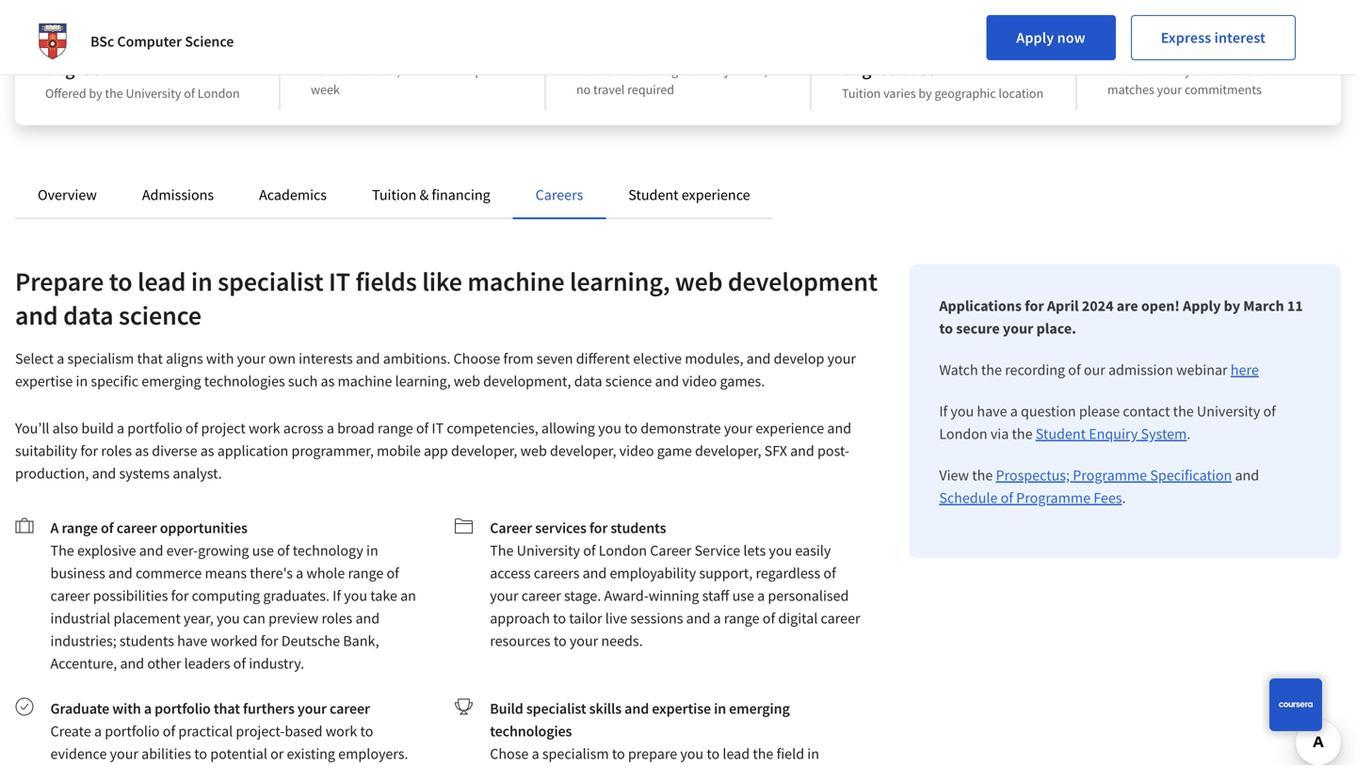 Task type: vqa. For each thing, say whether or not it's contained in the screenshot.
the middle LONDON
yes



Task type: locate. For each thing, give the bounding box(es) containing it.
mobile
[[377, 442, 421, 461]]

0 vertical spatial emerging
[[142, 372, 201, 391]]

specialism
[[67, 349, 134, 368], [542, 745, 609, 764]]

and right interests
[[356, 349, 380, 368]]

a range of career opportunities the explosive and ever-growing use of technology in business and commerce means there's a whole range of career possibilities for computing graduates. if you take an industrial placement year, you can preview roles and industries; students have worked for deutsche bank, accenture, and other leaders of industry.
[[50, 519, 416, 673]]

and up commerce
[[139, 542, 163, 560]]

by inside £12,701 to £18,887 total degree cost tuition varies by geographic location
[[919, 85, 932, 102]]

1 horizontal spatial lead
[[723, 745, 750, 764]]

range up mobile
[[378, 419, 413, 438]]

1 horizontal spatial student
[[1036, 425, 1086, 444]]

hands-on learning from anywhere, no travel required
[[576, 62, 767, 98]]

roles down build
[[101, 442, 132, 461]]

apply now
[[1017, 28, 1086, 47]]

1 vertical spatial use
[[732, 587, 754, 606]]

machine right like
[[468, 265, 565, 298]]

schedule
[[1194, 62, 1243, 79]]

a up graduates.
[[296, 564, 304, 583]]

use inside career services for students the university of london career service lets you easily access careers and employability support, regardless of your career stage. award-winning staff use a personalised approach to tailor live sessions and a range of digital career resources to your needs.
[[732, 587, 754, 606]]

create
[[50, 722, 91, 741]]

production,
[[15, 464, 89, 483]]

science up aligns
[[119, 299, 202, 332]]

0 vertical spatial university
[[126, 85, 181, 102]]

0 vertical spatial specialist
[[218, 265, 324, 298]]

1 vertical spatial choose
[[454, 349, 500, 368]]

video inside you'll also build a portfolio of project work across a broad range of it competencies, allowing you to demonstrate your experience and suitability for roles as diverse as application programmer, mobile app developer, web developer, video game developer, sfx and post- production, and systems analyst.
[[619, 442, 654, 461]]

and inside build specialist skills and expertise in emerging technologies chose a specialism to prepare you to lead the field in
[[625, 700, 649, 719]]

student right careers
[[629, 186, 679, 204]]

london down "science"
[[198, 85, 240, 102]]

whole
[[307, 564, 345, 583]]

0 vertical spatial if
[[939, 402, 948, 421]]

0 horizontal spatial students
[[120, 632, 174, 651]]

learning, down ambitions.
[[395, 372, 451, 391]]

web inside the select a specialism that aligns with your own interests and ambitions. choose from seven different elective modules, and develop your expertise in specific emerging technologies such as machine learning, web development, data science and video games.
[[454, 372, 480, 391]]

0 vertical spatial from
[[681, 62, 707, 79]]

careers
[[536, 186, 583, 204]]

application
[[217, 442, 288, 461]]

0 horizontal spatial that
[[137, 349, 163, 368]]

prospectus;
[[996, 466, 1070, 485]]

sessions
[[630, 609, 683, 628]]

programme up fees
[[1073, 466, 1147, 485]]

and down staff
[[686, 609, 711, 628]]

experience inside you'll also build a portfolio of project work across a broad range of it competencies, allowing you to demonstrate your experience and suitability for roles as diverse as application programmer, mobile app developer, web developer, video game developer, sfx and post- production, and systems analyst.
[[756, 419, 824, 438]]

0 vertical spatial science
[[119, 299, 202, 332]]

0 horizontal spatial if
[[333, 587, 341, 606]]

london left via
[[939, 425, 988, 444]]

1 the from the left
[[50, 542, 74, 560]]

1 vertical spatial apply
[[1183, 297, 1221, 316]]

broad
[[337, 419, 375, 438]]

1 horizontal spatial data
[[574, 372, 602, 391]]

14
[[403, 62, 416, 79]]

by inside applications for april 2024 are open! apply by march 11 to secure your place.
[[1224, 297, 1241, 316]]

march
[[1244, 297, 1284, 316]]

your up the based
[[297, 700, 327, 719]]

1 vertical spatial .
[[1122, 489, 1126, 508]]

1 horizontal spatial with
[[206, 349, 234, 368]]

1 vertical spatial web
[[454, 372, 480, 391]]

your left abilities
[[110, 745, 138, 764]]

and right skills at the bottom
[[625, 700, 649, 719]]

1 vertical spatial from
[[503, 349, 534, 368]]

apply
[[1017, 28, 1054, 47], [1183, 297, 1221, 316]]

0 horizontal spatial have
[[177, 632, 207, 651]]

range down staff
[[724, 609, 760, 628]]

london inside accredited bachelor's degree offered by the university of london
[[198, 85, 240, 102]]

specialism up specific
[[67, 349, 134, 368]]

resources
[[490, 632, 551, 651]]

0 horizontal spatial learning,
[[395, 372, 451, 391]]

specialist up own
[[218, 265, 324, 298]]

lead inside build specialist skills and expertise in emerging technologies chose a specialism to prepare you to lead the field in
[[723, 745, 750, 764]]

potential
[[210, 745, 267, 764]]

you inside if you have a question please contact the university of london via the
[[951, 402, 974, 421]]

you right prepare
[[680, 745, 704, 764]]

university inside if you have a question please contact the university of london via the
[[1197, 402, 1261, 421]]

graduates.
[[263, 587, 330, 606]]

2 vertical spatial university
[[517, 542, 580, 560]]

1 horizontal spatial by
[[919, 85, 932, 102]]

a inside if you have a question please contact the university of london via the
[[1010, 402, 1018, 421]]

1 horizontal spatial career
[[650, 542, 692, 560]]

web up competencies,
[[454, 372, 480, 391]]

university down the computer
[[126, 85, 181, 102]]

1 horizontal spatial if
[[939, 402, 948, 421]]

lets
[[744, 542, 766, 560]]

0 horizontal spatial by
[[89, 85, 102, 102]]

0 horizontal spatial apply
[[1017, 28, 1054, 47]]

0 horizontal spatial video
[[619, 442, 654, 461]]

the inside build specialist skills and expertise in emerging technologies chose a specialism to prepare you to lead the field in
[[753, 745, 774, 764]]

bank,
[[343, 632, 379, 651]]

specialist inside 'prepare to lead in specialist it fields like machine learning, web development and data science'
[[218, 265, 324, 298]]

open!
[[1141, 297, 1180, 316]]

2 horizontal spatial that
[[1246, 62, 1269, 79]]

0 vertical spatial career
[[490, 519, 532, 538]]

1 horizontal spatial video
[[682, 372, 717, 391]]

learning, up different
[[570, 265, 670, 298]]

1 vertical spatial experience
[[756, 419, 824, 438]]

you right the allowing
[[598, 419, 622, 438]]

video left game
[[619, 442, 654, 461]]

programmer,
[[292, 442, 374, 461]]

interest
[[1215, 28, 1266, 47]]

technologies
[[204, 372, 285, 391], [490, 722, 572, 741]]

lead
[[138, 265, 186, 298], [723, 745, 750, 764]]

2 the from the left
[[490, 542, 514, 560]]

a
[[50, 519, 59, 538]]

2 vertical spatial portfolio
[[105, 722, 160, 741]]

0 vertical spatial web
[[675, 265, 723, 298]]

0 vertical spatial data
[[63, 299, 113, 332]]

your
[[1157, 81, 1182, 98], [1003, 319, 1034, 338], [237, 349, 266, 368], [828, 349, 856, 368], [724, 419, 753, 438], [490, 587, 519, 606], [570, 632, 598, 651], [297, 700, 327, 719], [110, 745, 138, 764]]

data down prepare
[[63, 299, 113, 332]]

1 vertical spatial specialist
[[526, 700, 586, 719]]

1 vertical spatial have
[[177, 632, 207, 651]]

london
[[198, 85, 240, 102], [939, 425, 988, 444], [599, 542, 647, 560]]

and up post-
[[827, 419, 852, 438]]

emerging inside the select a specialism that aligns with your own interests and ambitions. choose from seven different elective modules, and develop your expertise in specific emerging technologies such as machine learning, web development, data science and video games.
[[142, 372, 201, 391]]

machine inside 'prepare to lead in specialist it fields like machine learning, web development and data science'
[[468, 265, 565, 298]]

question
[[1021, 402, 1076, 421]]

0 vertical spatial machine
[[468, 265, 565, 298]]

you up regardless
[[769, 542, 792, 560]]

for
[[1025, 297, 1044, 316], [80, 442, 98, 461], [589, 519, 608, 538], [171, 587, 189, 606], [261, 632, 278, 651]]

a up the programmer,
[[327, 419, 334, 438]]

1 horizontal spatial from
[[681, 62, 707, 79]]

2 vertical spatial that
[[214, 700, 240, 719]]

expertise inside the select a specialism that aligns with your own interests and ambitions. choose from seven different elective modules, and develop your expertise in specific emerging technologies such as machine learning, web development, data science and video games.
[[15, 372, 73, 391]]

lead inside 'prepare to lead in specialist it fields like machine learning, web development and data science'
[[138, 265, 186, 298]]

tuition
[[842, 85, 881, 102], [372, 186, 417, 204]]

roles up bank,
[[322, 609, 353, 628]]

you'll also build a portfolio of project work across a broad range of it competencies, allowing you to demonstrate your experience and suitability for roles as diverse as application programmer, mobile app developer, web developer, video game developer, sfx and post- production, and systems analyst.
[[15, 419, 852, 483]]

0 vertical spatial london
[[198, 85, 240, 102]]

apply right open!
[[1183, 297, 1221, 316]]

choose inside flexibility choose a study schedule that matches your commitments
[[1108, 62, 1149, 79]]

students up employability
[[611, 519, 666, 538]]

0 vertical spatial choose
[[1108, 62, 1149, 79]]

0 horizontal spatial work
[[249, 419, 280, 438]]

choose
[[1108, 62, 1149, 79], [454, 349, 500, 368]]

a right select
[[57, 349, 64, 368]]

for up the industry.
[[261, 632, 278, 651]]

students down placement
[[120, 632, 174, 651]]

it up app
[[432, 419, 444, 438]]

career
[[490, 519, 532, 538], [650, 542, 692, 560]]

1 horizontal spatial web
[[520, 442, 547, 461]]

expertise up prepare
[[652, 700, 711, 719]]

0 horizontal spatial student
[[629, 186, 679, 204]]

career up access
[[490, 519, 532, 538]]

with inside the select a specialism that aligns with your own interests and ambitions. choose from seven different elective modules, and develop your expertise in specific emerging technologies such as machine learning, web development, data science and video games.
[[206, 349, 234, 368]]

0 horizontal spatial science
[[119, 299, 202, 332]]

and up bank,
[[356, 609, 380, 628]]

that inside graduate with a portfolio that furthers your career create a portfolio of practical project-based work to evidence your abilities to potential or existing employers
[[214, 700, 240, 719]]

developer, down the allowing
[[550, 442, 616, 461]]

1 horizontal spatial specialist
[[526, 700, 586, 719]]

portfolio
[[127, 419, 182, 438], [155, 700, 211, 719], [105, 722, 160, 741]]

specialism down skills at the bottom
[[542, 745, 609, 764]]

express
[[1161, 28, 1212, 47]]

0 horizontal spatial roles
[[101, 442, 132, 461]]

the
[[105, 85, 123, 102], [981, 361, 1002, 380], [1173, 402, 1194, 421], [1012, 425, 1033, 444], [972, 466, 993, 485], [753, 745, 774, 764]]

your inside you'll also build a portfolio of project work across a broad range of it competencies, allowing you to demonstrate your experience and suitability for roles as diverse as application programmer, mobile app developer, web developer, video game developer, sfx and post- production, and systems analyst.
[[724, 419, 753, 438]]

1 horizontal spatial the
[[490, 542, 514, 560]]

lead up aligns
[[138, 265, 186, 298]]

11
[[1287, 297, 1303, 316]]

field
[[777, 745, 804, 764]]

1 vertical spatial university
[[1197, 402, 1261, 421]]

1 horizontal spatial tuition
[[842, 85, 881, 102]]

1 vertical spatial learning,
[[395, 372, 451, 391]]

1 horizontal spatial use
[[732, 587, 754, 606]]

student enquiry system .
[[1036, 425, 1191, 444]]

explosive
[[77, 542, 136, 560]]

2 horizontal spatial by
[[1224, 297, 1241, 316]]

0 horizontal spatial specialism
[[67, 349, 134, 368]]

1 horizontal spatial roles
[[322, 609, 353, 628]]

express interest button
[[1131, 15, 1296, 60]]

1 vertical spatial work
[[326, 722, 357, 741]]

for left april
[[1025, 297, 1044, 316]]

the up access
[[490, 542, 514, 560]]

as down interests
[[321, 372, 335, 391]]

you inside you'll also build a portfolio of project work across a broad range of it competencies, allowing you to demonstrate your experience and suitability for roles as diverse as application programmer, mobile app developer, web developer, video game developer, sfx and post- production, and systems analyst.
[[598, 419, 622, 438]]

0 vertical spatial portfolio
[[127, 419, 182, 438]]

bsc
[[90, 32, 114, 51]]

1 horizontal spatial science
[[605, 372, 652, 391]]

3 developer, from the left
[[695, 442, 761, 461]]

0 vertical spatial tuition
[[842, 85, 881, 102]]

from up development,
[[503, 349, 534, 368]]

technology
[[293, 542, 363, 560]]

financing
[[432, 186, 490, 204]]

science inside the select a specialism that aligns with your own interests and ambitions. choose from seven different elective modules, and develop your expertise in specific emerging technologies such as machine learning, web development, data science and video games.
[[605, 372, 652, 391]]

. down prospectus; programme specification link
[[1122, 489, 1126, 508]]

1 horizontal spatial university
[[517, 542, 580, 560]]

to inside you'll also build a portfolio of project work across a broad range of it competencies, allowing you to demonstrate your experience and suitability for roles as diverse as application programmer, mobile app developer, web developer, video game developer, sfx and post- production, and systems analyst.
[[625, 419, 638, 438]]

. inside view the prospectus; programme specification and schedule of programme fees .
[[1122, 489, 1126, 508]]

0 horizontal spatial lead
[[138, 265, 186, 298]]

the inside career services for students the university of london career service lets you easily access careers and employability support, regardless of your career stage. award-winning staff use a personalised approach to tailor live sessions and a range of digital career resources to your needs.
[[490, 542, 514, 560]]

your down study
[[1157, 81, 1182, 98]]

the right offered
[[105, 85, 123, 102]]

a inside the select a specialism that aligns with your own interests and ambitions. choose from seven different elective modules, and develop your expertise in specific emerging technologies such as machine learning, web development, data science and video games.
[[57, 349, 64, 368]]

2 horizontal spatial london
[[939, 425, 988, 444]]

developer,
[[451, 442, 517, 461], [550, 442, 616, 461], [695, 442, 761, 461]]

career down careers
[[522, 587, 561, 606]]

1 horizontal spatial learning,
[[570, 265, 670, 298]]

that up practical
[[214, 700, 240, 719]]

prepare
[[628, 745, 677, 764]]

1 horizontal spatial machine
[[468, 265, 565, 298]]

technologies up chose on the bottom of page
[[490, 722, 572, 741]]

0 vertical spatial that
[[1246, 62, 1269, 79]]

specialist inside build specialist skills and expertise in emerging technologies chose a specialism to prepare you to lead the field in
[[526, 700, 586, 719]]

1 horizontal spatial developer,
[[550, 442, 616, 461]]

1 vertical spatial london
[[939, 425, 988, 444]]

easily
[[795, 542, 831, 560]]

0 horizontal spatial expertise
[[15, 372, 73, 391]]

lead left field on the bottom of page
[[723, 745, 750, 764]]

0 horizontal spatial tuition
[[372, 186, 417, 204]]

1 vertical spatial portfolio
[[155, 700, 211, 719]]

0 vertical spatial expertise
[[15, 372, 73, 391]]

your down access
[[490, 587, 519, 606]]

1 horizontal spatial have
[[977, 402, 1007, 421]]

if down 'watch'
[[939, 402, 948, 421]]

programme down prospectus;
[[1016, 489, 1091, 508]]

range right a
[[62, 519, 98, 538]]

have down year,
[[177, 632, 207, 651]]

if inside a range of career opportunities the explosive and ever-growing use of technology in business and commerce means there's a whole range of career possibilities for computing graduates. if you take an industrial placement year, you can preview roles and industries; students have worked for deutsche bank, accenture, and other leaders of industry.
[[333, 587, 341, 606]]

1 horizontal spatial work
[[326, 722, 357, 741]]

2 degree from the left
[[842, 57, 897, 81]]

that down interest
[[1246, 62, 1269, 79]]

the down a
[[50, 542, 74, 560]]

28
[[425, 62, 438, 79]]

for down build
[[80, 442, 98, 461]]

expertise
[[15, 372, 73, 391], [652, 700, 711, 719]]

evidence
[[50, 745, 107, 764]]

1 vertical spatial it
[[432, 419, 444, 438]]

the inside view the prospectus; programme specification and schedule of programme fees .
[[972, 466, 993, 485]]

portfolio up diverse on the left bottom of the page
[[127, 419, 182, 438]]

live
[[605, 609, 627, 628]]

0 horizontal spatial with
[[112, 700, 141, 719]]

0 vertical spatial student
[[629, 186, 679, 204]]

a right chose on the bottom of page
[[532, 745, 539, 764]]

technologies down own
[[204, 372, 285, 391]]

of inside graduate with a portfolio that furthers your career create a portfolio of practical project-based work to evidence your abilities to potential or existing employers
[[163, 722, 175, 741]]

0 horizontal spatial data
[[63, 299, 113, 332]]

and up the possibilities
[[108, 564, 133, 583]]

specialist
[[218, 265, 324, 298], [526, 700, 586, 719]]

if down whole
[[333, 587, 341, 606]]

by
[[89, 85, 102, 102], [919, 85, 932, 102], [1224, 297, 1241, 316]]

0 horizontal spatial web
[[454, 372, 480, 391]]

the inside a range of career opportunities the explosive and ever-growing use of technology in business and commerce means there's a whole range of career possibilities for computing graduates. if you take an industrial placement year, you can preview roles and industries; students have worked for deutsche bank, accenture, and other leaders of industry.
[[50, 542, 74, 560]]

it left fields
[[329, 265, 350, 298]]

to inside applications for april 2024 are open! apply by march 11 to secure your place.
[[939, 319, 953, 338]]

0 horizontal spatial university
[[126, 85, 181, 102]]

developer, left sfx
[[695, 442, 761, 461]]

1 degree from the left
[[45, 57, 101, 81]]

1 vertical spatial science
[[605, 372, 652, 391]]

by right varies
[[919, 85, 932, 102]]

0 vertical spatial work
[[249, 419, 280, 438]]

1 horizontal spatial experience
[[756, 419, 824, 438]]

with right aligns
[[206, 349, 234, 368]]

and
[[15, 299, 58, 332], [356, 349, 380, 368], [747, 349, 771, 368], [655, 372, 679, 391], [827, 419, 852, 438], [790, 442, 815, 461], [92, 464, 116, 483], [1235, 466, 1259, 485], [139, 542, 163, 560], [108, 564, 133, 583], [583, 564, 607, 583], [356, 609, 380, 628], [686, 609, 711, 628], [120, 655, 144, 673], [625, 700, 649, 719]]

1 horizontal spatial apply
[[1183, 297, 1221, 316]]

roles
[[101, 442, 132, 461], [322, 609, 353, 628]]

by left march
[[1224, 297, 1241, 316]]

industry.
[[249, 655, 304, 673]]

programme
[[1073, 466, 1147, 485], [1016, 489, 1091, 508]]

admissions link
[[142, 186, 214, 204]]

your down the games.
[[724, 419, 753, 438]]

university up careers
[[517, 542, 580, 560]]

2 horizontal spatial web
[[675, 265, 723, 298]]

it
[[329, 265, 350, 298], [432, 419, 444, 438]]

skills
[[589, 700, 622, 719]]

0 vertical spatial students
[[611, 519, 666, 538]]

0 horizontal spatial machine
[[338, 372, 392, 391]]

work right the based
[[326, 722, 357, 741]]

as inside the select a specialism that aligns with your own interests and ambitions. choose from seven different elective modules, and develop your expertise in specific emerging technologies such as machine learning, web development, data science and video games.
[[321, 372, 335, 391]]

1 vertical spatial that
[[137, 349, 163, 368]]

specialism inside the select a specialism that aligns with your own interests and ambitions. choose from seven different elective modules, and develop your expertise in specific emerging technologies such as machine learning, web development, data science and video games.
[[67, 349, 134, 368]]

total,
[[371, 62, 400, 79]]

analyst.
[[173, 464, 222, 483]]

web up modules,
[[675, 265, 723, 298]]

portfolio up abilities
[[105, 722, 160, 741]]

0 vertical spatial specialism
[[67, 349, 134, 368]]

to
[[909, 34, 925, 58], [109, 265, 132, 298], [939, 319, 953, 338], [625, 419, 638, 438], [553, 609, 566, 628], [554, 632, 567, 651], [360, 722, 373, 741], [194, 745, 207, 764], [612, 745, 625, 764], [707, 745, 720, 764]]

data down different
[[574, 372, 602, 391]]

build
[[490, 700, 523, 719]]

the left field on the bottom of page
[[753, 745, 774, 764]]

and right sfx
[[790, 442, 815, 461]]

university inside career services for students the university of london career service lets you easily access careers and employability support, regardless of your career stage. award-winning staff use a personalised approach to tailor live sessions and a range of digital career resources to your needs.
[[517, 542, 580, 560]]

0 vertical spatial with
[[206, 349, 234, 368]]

use inside a range of career opportunities the explosive and ever-growing use of technology in business and commerce means there's a whole range of career possibilities for computing graduates. if you take an industrial placement year, you can preview roles and industries; students have worked for deutsche bank, accenture, and other leaders of industry.
[[252, 542, 274, 560]]

career services for students the university of london career service lets you easily access careers and employability support, regardless of your career stage. award-winning staff use a personalised approach to tailor live sessions and a range of digital career resources to your needs.
[[490, 519, 860, 651]]

0 horizontal spatial specialist
[[218, 265, 324, 298]]

web down the allowing
[[520, 442, 547, 461]]

and left other
[[120, 655, 144, 673]]

apply left now
[[1017, 28, 1054, 47]]

tuition left varies
[[842, 85, 881, 102]]

tuition left &
[[372, 186, 417, 204]]

university of london logo image
[[30, 19, 75, 64]]

degree up offered
[[45, 57, 101, 81]]

degree
[[45, 57, 101, 81], [842, 57, 897, 81]]

your left place.
[[1003, 319, 1034, 338]]

£18,887
[[929, 34, 992, 58]]

1 vertical spatial data
[[574, 372, 602, 391]]

1 horizontal spatial specialism
[[542, 745, 609, 764]]

place.
[[1037, 319, 1077, 338]]

or
[[270, 745, 284, 764]]

0 horizontal spatial degree
[[45, 57, 101, 81]]

means
[[205, 564, 247, 583]]

1 horizontal spatial that
[[214, 700, 240, 719]]

and inside 'prepare to lead in specialist it fields like machine learning, web development and data science'
[[15, 299, 58, 332]]

fees
[[1094, 489, 1122, 508]]

you down computing
[[217, 609, 240, 628]]

web inside 'prepare to lead in specialist it fields like machine learning, web development and data science'
[[675, 265, 723, 298]]

you inside build specialist skills and expertise in emerging technologies chose a specialism to prepare you to lead the field in
[[680, 745, 704, 764]]

furthers
[[243, 700, 295, 719]]

machine inside the select a specialism that aligns with your own interests and ambitions. choose from seven different elective modules, and develop your expertise in specific emerging technologies such as machine learning, web development, data science and video games.
[[338, 372, 392, 391]]

1 horizontal spatial technologies
[[490, 722, 572, 741]]

students inside career services for students the university of london career service lets you easily access careers and employability support, regardless of your career stage. award-winning staff use a personalised approach to tailor live sessions and a range of digital career resources to your needs.
[[611, 519, 666, 538]]

there's
[[250, 564, 293, 583]]

apply inside applications for april 2024 are open! apply by march 11 to secure your place.
[[1183, 297, 1221, 316]]

the up schedule
[[972, 466, 993, 485]]

choose up development,
[[454, 349, 500, 368]]

for inside career services for students the university of london career service lets you easily access careers and employability support, regardless of your career stage. award-winning staff use a personalised approach to tailor live sessions and a range of digital career resources to your needs.
[[589, 519, 608, 538]]

0 vertical spatial apply
[[1017, 28, 1054, 47]]

by right offered
[[89, 85, 102, 102]]

flexibility
[[1108, 34, 1187, 58]]

expertise down select
[[15, 372, 73, 391]]

as
[[321, 372, 335, 391], [135, 442, 149, 461], [200, 442, 214, 461]]



Task type: describe. For each thing, give the bounding box(es) containing it.
if you have a question please contact the university of london via the
[[939, 402, 1276, 444]]

your right the develop
[[828, 349, 856, 368]]

learning, inside the select a specialism that aligns with your own interests and ambitions. choose from seven different elective modules, and develop your expertise in specific emerging technologies such as machine learning, web development, data science and video games.
[[395, 372, 451, 391]]

hours
[[441, 62, 472, 79]]

bsc computer science
[[90, 32, 234, 51]]

learning, inside 'prepare to lead in specialist it fields like machine learning, web development and data science'
[[570, 265, 670, 298]]

in inside the select a specialism that aligns with your own interests and ambitions. choose from seven different elective modules, and develop your expertise in specific emerging technologies such as machine learning, web development, data science and video games.
[[76, 372, 88, 391]]

career up explosive
[[117, 519, 157, 538]]

here link
[[1231, 361, 1259, 380]]

career inside graduate with a portfolio that furthers your career create a portfolio of practical project-based work to evidence your abilities to potential or existing employers
[[330, 700, 370, 719]]

total
[[995, 34, 1033, 58]]

a down other
[[144, 700, 152, 719]]

student for student enquiry system .
[[1036, 425, 1086, 444]]

and up the games.
[[747, 349, 771, 368]]

an
[[400, 587, 416, 606]]

0 horizontal spatial experience
[[682, 186, 750, 204]]

interests
[[299, 349, 353, 368]]

employability
[[610, 564, 696, 583]]

the up system
[[1173, 402, 1194, 421]]

on
[[616, 62, 630, 79]]

in inside 'prepare to lead in specialist it fields like machine learning, web development and data science'
[[191, 265, 213, 298]]

expertise inside build specialist skills and expertise in emerging technologies chose a specialism to prepare you to lead the field in
[[652, 700, 711, 719]]

computing
[[192, 587, 260, 606]]

careers link
[[536, 186, 583, 204]]

1 horizontal spatial .
[[1187, 425, 1191, 444]]

across
[[283, 419, 324, 438]]

university inside accredited bachelor's degree offered by the university of london
[[126, 85, 181, 102]]

choose inside the select a specialism that aligns with your own interests and ambitions. choose from seven different elective modules, and develop your expertise in specific emerging technologies such as machine learning, web development, data science and video games.
[[454, 349, 500, 368]]

range inside career services for students the university of london career service lets you easily access careers and employability support, regardless of your career stage. award-winning staff use a personalised approach to tailor live sessions and a range of digital career resources to your needs.
[[724, 609, 760, 628]]

to inside 'prepare to lead in specialist it fields like machine learning, web development and data science'
[[109, 265, 132, 298]]

worked
[[210, 632, 258, 651]]

development,
[[483, 372, 571, 391]]

your down the tailor
[[570, 632, 598, 651]]

learning
[[633, 62, 678, 79]]

technologies inside the select a specialism that aligns with your own interests and ambitions. choose from seven different elective modules, and develop your expertise in specific emerging technologies such as machine learning, web development, data science and video games.
[[204, 372, 285, 391]]

1 vertical spatial tuition
[[372, 186, 417, 204]]

from inside hands-on learning from anywhere, no travel required
[[681, 62, 707, 79]]

data inside the select a specialism that aligns with your own interests and ambitions. choose from seven different elective modules, and develop your expertise in specific emerging technologies such as machine learning, web development, data science and video games.
[[574, 372, 602, 391]]

range inside you'll also build a portfolio of project work across a broad range of it competencies, allowing you to demonstrate your experience and suitability for roles as diverse as application programmer, mobile app developer, web developer, video game developer, sfx and post- production, and systems analyst.
[[378, 419, 413, 438]]

enquiry
[[1089, 425, 1138, 444]]

portfolio inside you'll also build a portfolio of project work across a broad range of it competencies, allowing you to demonstrate your experience and suitability for roles as diverse as application programmer, mobile app developer, web developer, video game developer, sfx and post- production, and systems analyst.
[[127, 419, 182, 438]]

and left systems
[[92, 464, 116, 483]]

apply now button
[[986, 15, 1116, 60]]

seven
[[537, 349, 573, 368]]

for inside applications for april 2024 are open! apply by march 11 to secure your place.
[[1025, 297, 1044, 316]]

you'll
[[15, 419, 49, 438]]

work inside graduate with a portfolio that furthers your career create a portfolio of practical project-based work to evidence your abilities to potential or existing employers
[[326, 722, 357, 741]]

schedule
[[939, 489, 998, 508]]

your left own
[[237, 349, 266, 368]]

other
[[147, 655, 181, 673]]

for down commerce
[[171, 587, 189, 606]]

graduate
[[50, 700, 109, 719]]

different
[[576, 349, 630, 368]]

courses
[[327, 62, 369, 79]]

staff
[[702, 587, 729, 606]]

1 developer, from the left
[[451, 442, 517, 461]]

your inside applications for april 2024 are open! apply by march 11 to secure your place.
[[1003, 319, 1034, 338]]

anywhere,
[[710, 62, 767, 79]]

that inside the select a specialism that aligns with your own interests and ambitions. choose from seven different elective modules, and develop your expertise in specific emerging technologies such as machine learning, web development, data science and video games.
[[137, 349, 163, 368]]

are
[[1117, 297, 1138, 316]]

in inside a range of career opportunities the explosive and ever-growing use of technology in business and commerce means there's a whole range of career possibilities for computing graduates. if you take an industrial placement year, you can preview roles and industries; students have worked for deutsche bank, accenture, and other leaders of industry.
[[366, 542, 378, 560]]

it inside 'prepare to lead in specialist it fields like machine learning, web development and data science'
[[329, 265, 350, 298]]

geographic
[[935, 85, 996, 102]]

have inside a range of career opportunities the explosive and ever-growing use of technology in business and commerce means there's a whole range of career possibilities for computing graduates. if you take an industrial placement year, you can preview roles and industries; students have worked for deutsche bank, accenture, and other leaders of industry.
[[177, 632, 207, 651]]

view the prospectus; programme specification and schedule of programme fees .
[[939, 466, 1259, 508]]

can
[[243, 609, 265, 628]]

a down regardless
[[757, 587, 765, 606]]

specific
[[91, 372, 139, 391]]

the inside accredited bachelor's degree offered by the university of london
[[105, 85, 123, 102]]

and inside view the prospectus; programme specification and schedule of programme fees .
[[1235, 466, 1259, 485]]

possibilities
[[93, 587, 168, 606]]

commerce
[[136, 564, 202, 583]]

specialism inside build specialist skills and expertise in emerging technologies chose a specialism to prepare you to lead the field in
[[542, 745, 609, 764]]

&
[[420, 186, 429, 204]]

£12,701
[[842, 34, 905, 58]]

range up take
[[348, 564, 384, 583]]

if inside if you have a question please contact the university of london via the
[[939, 402, 948, 421]]

a inside a range of career opportunities the explosive and ever-growing use of technology in business and commerce means there's a whole range of career possibilities for computing graduates. if you take an industrial placement year, you can preview roles and industries; students have worked for deutsche bank, accenture, and other leaders of industry.
[[296, 564, 304, 583]]

suitability
[[15, 442, 77, 461]]

academics
[[259, 186, 327, 204]]

take
[[370, 587, 397, 606]]

of inside view the prospectus; programme specification and schedule of programme fees .
[[1001, 489, 1013, 508]]

of inside accredited bachelor's degree offered by the university of london
[[184, 85, 195, 102]]

your inside flexibility choose a study schedule that matches your commitments
[[1157, 81, 1182, 98]]

develop
[[774, 349, 825, 368]]

degree inside accredited bachelor's degree offered by the university of london
[[45, 57, 101, 81]]

1 horizontal spatial as
[[200, 442, 214, 461]]

contact
[[1123, 402, 1170, 421]]

recording
[[1005, 361, 1065, 380]]

tailor
[[569, 609, 602, 628]]

and down elective
[[655, 372, 679, 391]]

0 horizontal spatial career
[[490, 519, 532, 538]]

you inside career services for students the university of london career service lets you easily access careers and employability support, regardless of your career stage. award-winning staff use a personalised approach to tailor live sessions and a range of digital career resources to your needs.
[[769, 542, 792, 560]]

year,
[[184, 609, 214, 628]]

allowing
[[541, 419, 595, 438]]

prospectus; programme specification link
[[996, 466, 1232, 485]]

for inside you'll also build a portfolio of project work across a broad range of it competencies, allowing you to demonstrate your experience and suitability for roles as diverse as application programmer, mobile app developer, web developer, video game developer, sfx and post- production, and systems analyst.
[[80, 442, 98, 461]]

video inside the select a specialism that aligns with your own interests and ambitions. choose from seven different elective modules, and develop your expertise in specific emerging technologies such as machine learning, web development, data science and video games.
[[682, 372, 717, 391]]

with inside graduate with a portfolio that furthers your career create a portfolio of practical project-based work to evidence your abilities to potential or existing employers
[[112, 700, 141, 719]]

career down business
[[50, 587, 90, 606]]

data inside 'prepare to lead in specialist it fields like machine learning, web development and data science'
[[63, 299, 113, 332]]

2 developer, from the left
[[550, 442, 616, 461]]

select a specialism that aligns with your own interests and ambitions. choose from seven different elective modules, and develop your expertise in specific emerging technologies such as machine learning, web development, data science and video games.
[[15, 349, 856, 391]]

web inside you'll also build a portfolio of project work across a broad range of it competencies, allowing you to demonstrate your experience and suitability for roles as diverse as application programmer, mobile app developer, web developer, video game developer, sfx and post- production, and systems analyst.
[[520, 442, 547, 461]]

23 courses total, 14 - 28 hours per week
[[311, 62, 494, 98]]

a right build
[[117, 419, 124, 438]]

like
[[422, 265, 462, 298]]

have inside if you have a question please contact the university of london via the
[[977, 402, 1007, 421]]

a inside flexibility choose a study schedule that matches your commitments
[[1151, 62, 1158, 79]]

emerging inside build specialist skills and expertise in emerging technologies chose a specialism to prepare you to lead the field in
[[729, 700, 790, 719]]

of inside if you have a question please contact the university of london via the
[[1264, 402, 1276, 421]]

prepare to lead in specialist it fields like machine learning, web development and data science
[[15, 265, 878, 332]]

and up stage.
[[583, 564, 607, 583]]

industrial
[[50, 609, 110, 628]]

graduate with a portfolio that furthers your career create a portfolio of practical project-based work to evidence your abilities to potential or existing employers
[[50, 700, 408, 766]]

select
[[15, 349, 54, 368]]

london inside if you have a question please contact the university of london via the
[[939, 425, 988, 444]]

schedule of programme fees link
[[939, 489, 1122, 508]]

service
[[695, 542, 741, 560]]

0 horizontal spatial as
[[135, 442, 149, 461]]

no
[[576, 81, 591, 98]]

ever-
[[166, 542, 198, 560]]

roles inside a range of career opportunities the explosive and ever-growing use of technology in business and commerce means there's a whole range of career possibilities for computing graduates. if you take an industrial placement year, you can preview roles and industries; students have worked for deutsche bank, accenture, and other leaders of industry.
[[322, 609, 353, 628]]

regardless
[[756, 564, 821, 583]]

week
[[311, 81, 340, 98]]

london inside career services for students the university of london career service lets you easily access careers and employability support, regardless of your career stage. award-winning staff use a personalised approach to tailor live sessions and a range of digital career resources to your needs.
[[599, 542, 647, 560]]

our
[[1084, 361, 1106, 380]]

from inside the select a specialism that aligns with your own interests and ambitions. choose from seven different elective modules, and develop your expertise in specific emerging technologies such as machine learning, web development, data science and video games.
[[503, 349, 534, 368]]

study
[[1161, 62, 1191, 79]]

watch
[[939, 361, 978, 380]]

fields
[[356, 265, 417, 298]]

practical
[[178, 722, 233, 741]]

varies
[[884, 85, 916, 102]]

that inside flexibility choose a study schedule that matches your commitments
[[1246, 62, 1269, 79]]

the right via
[[1012, 425, 1033, 444]]

by inside accredited bachelor's degree offered by the university of london
[[89, 85, 102, 102]]

apply inside button
[[1017, 28, 1054, 47]]

build specialist skills and expertise in emerging technologies chose a specialism to prepare you to lead the field in
[[490, 700, 856, 766]]

tuition inside £12,701 to £18,887 total degree cost tuition varies by geographic location
[[842, 85, 881, 102]]

secure
[[956, 319, 1000, 338]]

demonstrate
[[641, 419, 721, 438]]

student enquiry system link
[[1036, 425, 1187, 444]]

student for student experience
[[629, 186, 679, 204]]

abilities
[[141, 745, 191, 764]]

business
[[50, 564, 105, 583]]

student experience link
[[629, 186, 750, 204]]

matches
[[1108, 81, 1155, 98]]

academics link
[[259, 186, 327, 204]]

a down staff
[[714, 609, 721, 628]]

a inside build specialist skills and expertise in emerging technologies chose a specialism to prepare you to lead the field in
[[532, 745, 539, 764]]

you left take
[[344, 587, 367, 606]]

project
[[201, 419, 246, 438]]

computer
[[117, 32, 182, 51]]

0 vertical spatial programme
[[1073, 466, 1147, 485]]

to inside £12,701 to £18,887 total degree cost tuition varies by geographic location
[[909, 34, 925, 58]]

please
[[1079, 402, 1120, 421]]

degree inside £12,701 to £18,887 total degree cost tuition varies by geographic location
[[842, 57, 897, 81]]

services
[[535, 519, 587, 538]]

students inside a range of career opportunities the explosive and ever-growing use of technology in business and commerce means there's a whole range of career possibilities for computing graduates. if you take an industrial placement year, you can preview roles and industries; students have worked for deutsche bank, accenture, and other leaders of industry.
[[120, 632, 174, 651]]

overview
[[38, 186, 97, 204]]

placement
[[113, 609, 181, 628]]

it inside you'll also build a portfolio of project work across a broad range of it competencies, allowing you to demonstrate your experience and suitability for roles as diverse as application programmer, mobile app developer, web developer, video game developer, sfx and post- production, and systems analyst.
[[432, 419, 444, 438]]

roles inside you'll also build a portfolio of project work across a broad range of it competencies, allowing you to demonstrate your experience and suitability for roles as diverse as application programmer, mobile app developer, web developer, video game developer, sfx and post- production, and systems analyst.
[[101, 442, 132, 461]]

technologies inside build specialist skills and expertise in emerging technologies chose a specialism to prepare you to lead the field in
[[490, 722, 572, 741]]

science inside 'prepare to lead in specialist it fields like machine learning, web development and data science'
[[119, 299, 202, 332]]

a right create
[[94, 722, 102, 741]]

work inside you'll also build a portfolio of project work across a broad range of it competencies, allowing you to demonstrate your experience and suitability for roles as diverse as application programmer, mobile app developer, web developer, video game developer, sfx and post- production, and systems analyst.
[[249, 419, 280, 438]]

growing
[[198, 542, 249, 560]]

the right 'watch'
[[981, 361, 1002, 380]]

watch the recording of our admission webinar here
[[939, 361, 1259, 380]]

1 vertical spatial programme
[[1016, 489, 1091, 508]]

diverse
[[152, 442, 197, 461]]

required
[[627, 81, 674, 98]]

admission
[[1109, 361, 1174, 380]]

career down the personalised
[[821, 609, 860, 628]]

winning
[[649, 587, 699, 606]]



